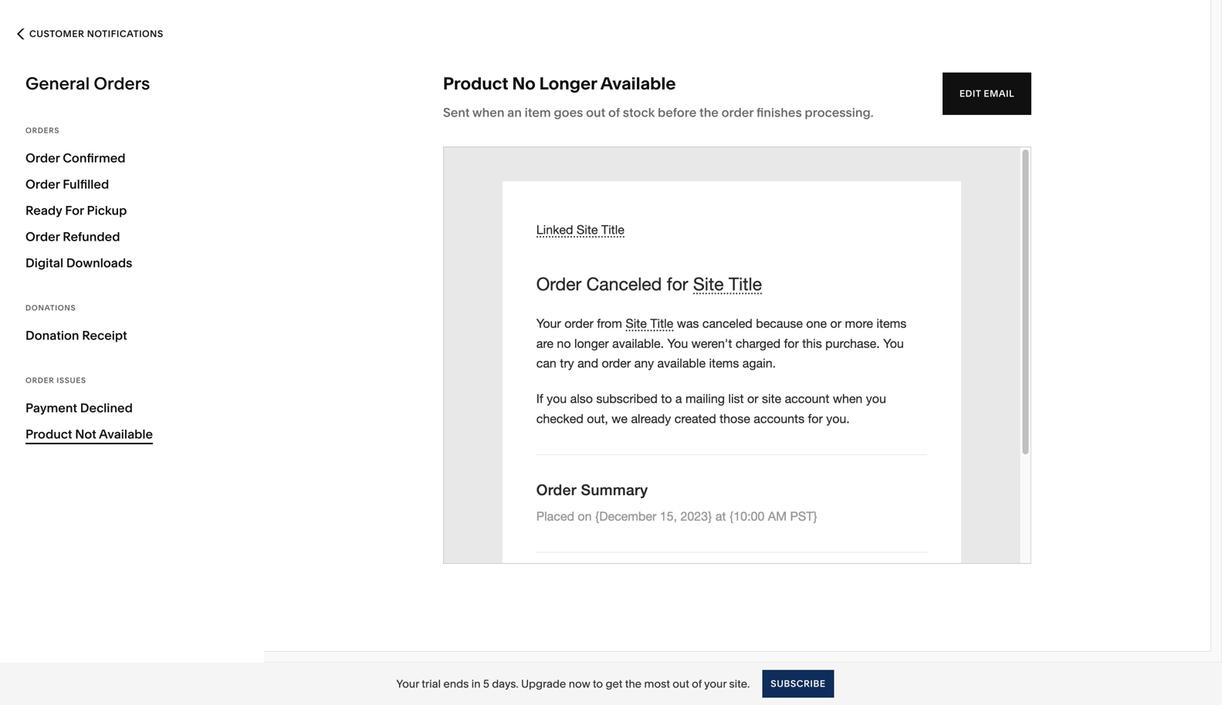 Task type: describe. For each thing, give the bounding box(es) containing it.
order for order confirmed
[[25, 151, 60, 166]]

customer notifications
[[29, 28, 163, 39]]

of inside product no longer available edit email sent when an item goes out of stock before the order finishes processing.
[[608, 105, 620, 120]]

the inside product no longer available edit email sent when an item goes out of stock before the order finishes processing.
[[700, 105, 719, 120]]

receipt
[[82, 328, 127, 343]]

for
[[65, 203, 84, 218]]

declined
[[80, 401, 133, 416]]

order for order issues
[[25, 376, 54, 385]]

most
[[644, 678, 670, 691]]

now
[[569, 678, 590, 691]]

upgrade
[[521, 678, 566, 691]]

edit
[[960, 88, 981, 99]]

downloads
[[66, 256, 132, 271]]

your
[[396, 678, 419, 691]]

goes
[[554, 105, 583, 120]]

in
[[471, 678, 481, 691]]

ready
[[25, 203, 62, 218]]

1 vertical spatial of
[[692, 678, 702, 691]]

order issues
[[25, 376, 86, 385]]

site.
[[729, 678, 750, 691]]

stock
[[623, 105, 655, 120]]

donations
[[25, 303, 76, 313]]

order for order fulfilled
[[25, 177, 60, 192]]

item
[[525, 105, 551, 120]]

product for not
[[25, 427, 72, 442]]

subscribe
[[771, 679, 826, 690]]

before
[[658, 105, 697, 120]]

product for no
[[443, 73, 508, 94]]

order fulfilled
[[25, 177, 109, 192]]

trial
[[422, 678, 441, 691]]

order
[[722, 105, 754, 120]]

an
[[507, 105, 522, 120]]

ready for pickup
[[25, 203, 127, 218]]



Task type: locate. For each thing, give the bounding box(es) containing it.
of
[[608, 105, 620, 120], [692, 678, 702, 691]]

customer
[[29, 28, 84, 39]]

available down the 'declined'
[[99, 427, 153, 442]]

order confirmed link
[[25, 145, 239, 171], [25, 145, 239, 171]]

edit email button
[[943, 73, 1032, 115]]

refunded
[[63, 229, 120, 244]]

the right get
[[625, 678, 642, 691]]

digital
[[25, 256, 63, 271]]

orders down the notifications
[[94, 73, 150, 94]]

the
[[700, 105, 719, 120], [625, 678, 642, 691]]

out right most
[[673, 678, 689, 691]]

1 horizontal spatial the
[[700, 105, 719, 120]]

no
[[512, 73, 536, 94]]

when
[[472, 105, 505, 120]]

pickup
[[87, 203, 127, 218]]

payment declined
[[25, 401, 133, 416]]

confirmed
[[63, 151, 126, 166]]

the left order on the right top
[[700, 105, 719, 120]]

available
[[600, 73, 676, 94], [99, 427, 153, 442]]

4 order from the top
[[25, 376, 54, 385]]

order
[[25, 151, 60, 166], [25, 177, 60, 192], [25, 229, 60, 244], [25, 376, 54, 385]]

payment
[[25, 401, 77, 416]]

1 horizontal spatial out
[[673, 678, 689, 691]]

out right goes on the left top of page
[[586, 105, 605, 120]]

orders
[[94, 73, 150, 94], [25, 126, 60, 135]]

general
[[25, 73, 90, 94]]

order up ready
[[25, 177, 60, 192]]

0 horizontal spatial orders
[[25, 126, 60, 135]]

1 horizontal spatial orders
[[94, 73, 150, 94]]

product down payment
[[25, 427, 72, 442]]

digital downloads link
[[25, 250, 239, 276], [25, 250, 239, 276]]

donation receipt link
[[25, 323, 239, 349], [25, 323, 239, 349]]

product no longer available edit email sent when an item goes out of stock before the order finishes processing.
[[443, 73, 1015, 120]]

1 horizontal spatial product
[[443, 73, 508, 94]]

of left your
[[692, 678, 702, 691]]

issues
[[57, 376, 86, 385]]

of left stock
[[608, 105, 620, 120]]

order up payment
[[25, 376, 54, 385]]

1 order from the top
[[25, 151, 60, 166]]

2 order from the top
[[25, 177, 60, 192]]

order fulfilled link
[[25, 171, 239, 198], [25, 171, 239, 198]]

0 vertical spatial product
[[443, 73, 508, 94]]

out
[[586, 105, 605, 120], [673, 678, 689, 691]]

donation receipt
[[25, 328, 127, 343]]

email
[[984, 88, 1015, 99]]

0 vertical spatial available
[[600, 73, 676, 94]]

order down ready
[[25, 229, 60, 244]]

product
[[443, 73, 508, 94], [25, 427, 72, 442]]

0 horizontal spatial out
[[586, 105, 605, 120]]

5
[[483, 678, 489, 691]]

donation
[[25, 328, 79, 343]]

general orders
[[25, 73, 150, 94]]

order up order fulfilled
[[25, 151, 60, 166]]

get
[[606, 678, 623, 691]]

0 vertical spatial out
[[586, 105, 605, 120]]

1 horizontal spatial available
[[600, 73, 676, 94]]

1 vertical spatial product
[[25, 427, 72, 442]]

longer
[[539, 73, 597, 94]]

product up when
[[443, 73, 508, 94]]

0 horizontal spatial product
[[25, 427, 72, 442]]

0 horizontal spatial the
[[625, 678, 642, 691]]

1 horizontal spatial of
[[692, 678, 702, 691]]

3 order from the top
[[25, 229, 60, 244]]

orders up order confirmed
[[25, 126, 60, 135]]

days.
[[492, 678, 519, 691]]

your trial ends in 5 days. upgrade now to get the most out of your site.
[[396, 678, 750, 691]]

0 horizontal spatial of
[[608, 105, 620, 120]]

sent
[[443, 105, 470, 120]]

fulfilled
[[63, 177, 109, 192]]

1 vertical spatial available
[[99, 427, 153, 442]]

finishes
[[757, 105, 802, 120]]

order for order refunded
[[25, 229, 60, 244]]

subscribe button
[[762, 671, 834, 698]]

1 vertical spatial out
[[673, 678, 689, 691]]

order confirmed
[[25, 151, 126, 166]]

product not available link
[[25, 422, 239, 448], [25, 422, 239, 448]]

available inside product no longer available edit email sent when an item goes out of stock before the order finishes processing.
[[600, 73, 676, 94]]

0 vertical spatial the
[[700, 105, 719, 120]]

digital downloads
[[25, 256, 132, 271]]

processing.
[[805, 105, 874, 120]]

ends
[[443, 678, 469, 691]]

notifications
[[87, 28, 163, 39]]

0 vertical spatial of
[[608, 105, 620, 120]]

0 vertical spatial orders
[[94, 73, 150, 94]]

your
[[704, 678, 727, 691]]

1 vertical spatial orders
[[25, 126, 60, 135]]

product not available
[[25, 427, 153, 442]]

out inside product no longer available edit email sent when an item goes out of stock before the order finishes processing.
[[586, 105, 605, 120]]

product inside product no longer available edit email sent when an item goes out of stock before the order finishes processing.
[[443, 73, 508, 94]]

order refunded
[[25, 229, 120, 244]]

ready for pickup link
[[25, 198, 239, 224], [25, 198, 239, 224]]

to
[[593, 678, 603, 691]]

payment declined link
[[25, 395, 239, 422], [25, 395, 239, 422]]

not
[[75, 427, 96, 442]]

1 vertical spatial the
[[625, 678, 642, 691]]

0 horizontal spatial available
[[99, 427, 153, 442]]

order refunded link
[[25, 224, 239, 250], [25, 224, 239, 250]]

customer notifications button
[[0, 17, 180, 51]]

available up stock
[[600, 73, 676, 94]]



Task type: vqa. For each thing, say whether or not it's contained in the screenshot.
Methods
no



